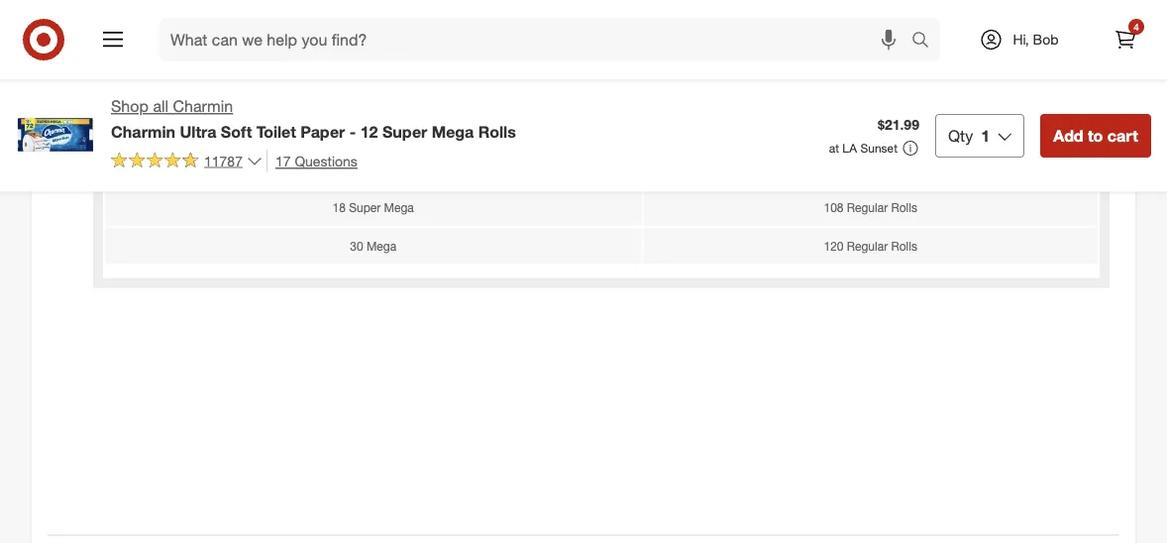 Task type: describe. For each thing, give the bounding box(es) containing it.
shop all charmin charmin ultra soft toilet paper - 12 super mega rolls
[[111, 97, 516, 141]]

add
[[1054, 126, 1084, 145]]

0 vertical spatial charmin
[[173, 97, 233, 116]]

sunset
[[861, 141, 898, 156]]

11787 link
[[111, 150, 263, 174]]

1
[[982, 126, 991, 145]]

hi,
[[1014, 31, 1030, 48]]

add to cart button
[[1041, 114, 1152, 157]]

12
[[361, 122, 378, 141]]

super
[[383, 122, 428, 141]]

paper
[[301, 122, 345, 141]]

ultra
[[180, 122, 216, 141]]

hi, bob
[[1014, 31, 1059, 48]]

soft
[[221, 122, 252, 141]]

questions
[[295, 152, 358, 169]]

1 vertical spatial charmin
[[111, 122, 176, 141]]

cart
[[1108, 126, 1139, 145]]

11787
[[204, 152, 243, 169]]

4
[[1134, 20, 1140, 33]]



Task type: vqa. For each thing, say whether or not it's contained in the screenshot.
$21.99
yes



Task type: locate. For each thing, give the bounding box(es) containing it.
charmin up ultra
[[173, 97, 233, 116]]

charmin
[[173, 97, 233, 116], [111, 122, 176, 141]]

mega
[[432, 122, 474, 141]]

$21.99
[[878, 116, 920, 133]]

17
[[276, 152, 291, 169]]

la
[[843, 141, 858, 156]]

add to cart
[[1054, 126, 1139, 145]]

bob
[[1034, 31, 1059, 48]]

rolls
[[479, 122, 516, 141]]

search
[[903, 32, 951, 51]]

-
[[350, 122, 356, 141]]

qty
[[949, 126, 974, 145]]

at
[[830, 141, 840, 156]]

all
[[153, 97, 169, 116]]

charmin down shop
[[111, 122, 176, 141]]

17 questions
[[276, 152, 358, 169]]

What can we help you find? suggestions appear below search field
[[159, 18, 917, 61]]

image of charmin ultra soft toilet paper - 12 super mega rolls image
[[16, 95, 95, 174]]

at la sunset
[[830, 141, 898, 156]]

4 link
[[1104, 18, 1148, 61]]

to
[[1089, 126, 1104, 145]]

toilet
[[257, 122, 296, 141]]

search button
[[903, 18, 951, 65]]

17 questions link
[[267, 150, 358, 172]]

shop
[[111, 97, 149, 116]]

qty 1
[[949, 126, 991, 145]]



